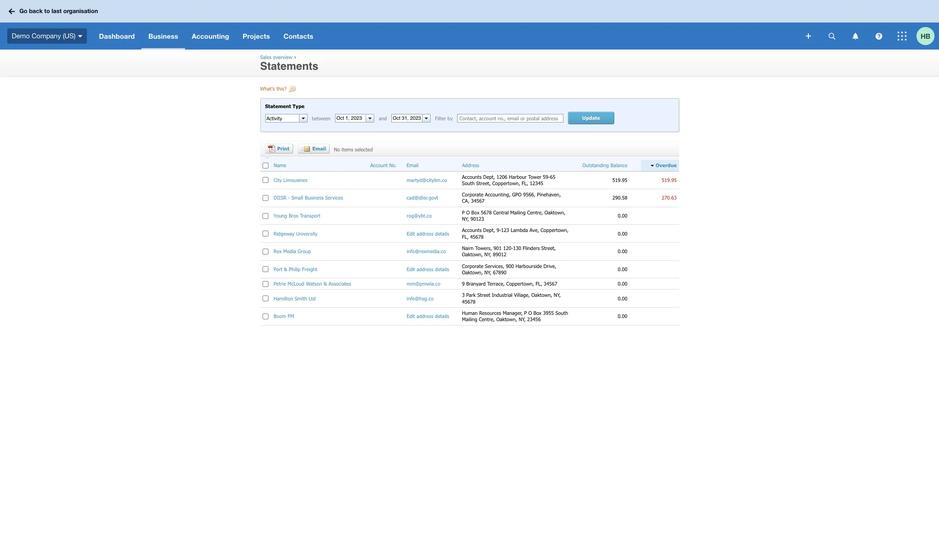 Task type: vqa. For each thing, say whether or not it's contained in the screenshot.
Young
yes



Task type: describe. For each thing, give the bounding box(es) containing it.
ridgeway
[[274, 230, 295, 236]]

2 horizontal spatial fl,
[[536, 281, 542, 287]]

philip
[[289, 266, 301, 272]]

overdue link
[[654, 162, 677, 169]]

rex media group
[[274, 248, 311, 254]]

print link
[[265, 144, 293, 154]]

9566,
[[523, 192, 536, 197]]

transport
[[300, 213, 321, 219]]

290.58
[[613, 195, 628, 201]]

central
[[494, 209, 509, 215]]

corporate services, 900 harbourside drive, oaktown, ny, 67890 link
[[462, 263, 557, 275]]

1 519.95 from the left
[[613, 177, 628, 183]]

lambda
[[511, 227, 528, 233]]

2 horizontal spatial svg image
[[829, 33, 836, 39]]

edit address details link for accounts
[[407, 230, 449, 236]]

rog@ybt.co
[[407, 213, 432, 219]]

ny, inside p o box 5678 central mailing centre, oaktown, ny, 90123
[[462, 216, 469, 222]]

ny, inside corporate services, 900 harbourside drive, oaktown, ny, 67890
[[485, 269, 492, 275]]

nairn
[[462, 245, 474, 251]]

accounting button
[[185, 23, 236, 50]]

dashboard link
[[92, 23, 142, 50]]

business button
[[142, 23, 185, 50]]

port & philip freight
[[274, 266, 317, 272]]

small
[[292, 195, 303, 201]]

account no. link
[[370, 162, 397, 169]]

270.63
[[659, 195, 677, 201]]

what's
[[260, 86, 275, 91]]

rog@ybt.co link
[[407, 213, 432, 219]]

account
[[370, 162, 388, 168]]

no
[[334, 147, 340, 152]]

address for accounts
[[417, 230, 434, 236]]

info@rexmedia.co link
[[407, 248, 446, 254]]

hamilton smith ltd link
[[274, 295, 316, 301]]

harbour
[[509, 174, 527, 180]]

1 horizontal spatial email link
[[407, 162, 419, 169]]

and
[[379, 115, 387, 121]]

tower
[[528, 174, 542, 180]]

towers,
[[475, 245, 492, 251]]

sales overview › statements
[[260, 54, 319, 73]]

9 branyard terrace, coppertown, fl, 34567
[[462, 281, 558, 287]]

123
[[501, 227, 509, 233]]

contacts
[[284, 32, 313, 40]]

petrie
[[274, 281, 286, 287]]

34567 for fl,
[[544, 281, 558, 287]]

info@hsg.co link
[[407, 295, 434, 301]]

outstanding balance link
[[583, 162, 628, 169]]

address
[[462, 162, 479, 168]]

hamilton smith ltd
[[274, 295, 316, 301]]

3
[[462, 292, 465, 298]]

print
[[277, 146, 289, 152]]

martyd@citylim.co
[[407, 177, 447, 183]]

account no.
[[370, 162, 397, 168]]

0.00 for p o box 5678 central mailing centre, oaktown, ny, 90123
[[618, 213, 628, 219]]

edit address details link for corporate
[[407, 266, 449, 272]]

130
[[513, 245, 521, 251]]

industrial
[[492, 292, 513, 298]]

89012
[[493, 252, 507, 257]]

ny, inside human resources manager, p o box 3955 south mailing centre, oaktown, ny, 23456
[[519, 316, 526, 322]]

sales overview link
[[260, 54, 292, 60]]

oaktown, inside p o box 5678 central mailing centre, oaktown, ny, 90123
[[545, 209, 566, 215]]

o inside human resources manager, p o box 3955 south mailing centre, oaktown, ny, 23456
[[529, 310, 532, 316]]

between
[[312, 115, 331, 121]]

mailing inside p o box 5678 central mailing centre, oaktown, ny, 90123
[[510, 209, 526, 215]]

0 horizontal spatial &
[[284, 266, 287, 272]]

o inside p o box 5678 central mailing centre, oaktown, ny, 90123
[[466, 209, 470, 215]]

young bros transport
[[274, 213, 321, 219]]

0 horizontal spatial email
[[312, 146, 326, 152]]

box inside p o box 5678 central mailing centre, oaktown, ny, 90123
[[472, 209, 480, 215]]

ave,
[[530, 227, 539, 233]]

harbourside
[[516, 263, 542, 269]]

go back to last organisation
[[19, 7, 98, 15]]

statements
[[260, 60, 319, 73]]

mailing inside human resources manager, p o box 3955 south mailing centre, oaktown, ny, 23456
[[462, 316, 478, 322]]

this?
[[277, 86, 287, 91]]

outstanding
[[583, 162, 609, 168]]

services, 900
[[485, 263, 514, 269]]

no.
[[389, 162, 397, 168]]

demo company (us) button
[[0, 23, 92, 50]]

by
[[448, 115, 453, 121]]

dashboard
[[99, 32, 135, 40]]

(us)
[[63, 32, 76, 40]]

drive,
[[544, 263, 557, 269]]

fl, inside accounts dept, 1206 harbour tower 59-65 south street, coppertown, fl, 12345
[[522, 180, 528, 186]]

120-
[[503, 245, 513, 251]]

edit address details for human
[[407, 313, 449, 319]]

city limousines link
[[274, 177, 308, 183]]

street, inside nairn towers, 901 120-130 flinders street, oaktown, ny, 89012
[[542, 245, 556, 251]]

edit for accounts
[[407, 230, 415, 236]]

ridgeway university link
[[274, 230, 318, 236]]

associates
[[329, 281, 351, 287]]

ny, inside nairn towers, 901 120-130 flinders street, oaktown, ny, 89012
[[485, 252, 492, 257]]

hamilton
[[274, 295, 293, 301]]

45678 for accounts
[[470, 234, 484, 240]]

back
[[29, 7, 43, 15]]

box inside human resources manager, p o box 3955 south mailing centre, oaktown, ny, 23456
[[534, 310, 542, 316]]

boom
[[274, 313, 286, 319]]

accounts dept, 1206 harbour tower 59-65 south street, coppertown, fl, 12345 link
[[462, 174, 556, 186]]

coppertown, inside accounts dept, 1206 harbour tower 59-65 south street, coppertown, fl, 12345
[[493, 180, 520, 186]]

nairn towers, 901 120-130 flinders street, oaktown, ny, 89012 link
[[462, 245, 556, 257]]

2 vertical spatial coppertown,
[[506, 281, 534, 287]]

what's this? link
[[260, 86, 297, 94]]

90123
[[471, 216, 484, 222]]

-
[[288, 195, 290, 201]]



Task type: locate. For each thing, give the bounding box(es) containing it.
terrace,
[[487, 281, 505, 287]]

o right p
[[466, 209, 470, 215]]

centre, up ave,
[[527, 209, 543, 215]]

boom fm
[[274, 313, 294, 319]]

0 vertical spatial edit
[[407, 230, 415, 236]]

0 horizontal spatial fl,
[[462, 234, 469, 240]]

0 vertical spatial &
[[284, 266, 287, 272]]

what's this?
[[260, 86, 287, 91]]

mailing down "corporate accounting, gpo 9566, pinehaven, ca, 34567" link
[[510, 209, 526, 215]]

1 vertical spatial fl,
[[462, 234, 469, 240]]

1 details from the top
[[435, 230, 449, 236]]

banner containing hb
[[0, 0, 940, 50]]

edit address details link for human
[[407, 313, 449, 319]]

email right no.
[[407, 162, 419, 168]]

demo company (us)
[[12, 32, 76, 40]]

0 vertical spatial address
[[417, 230, 434, 236]]

smith
[[295, 295, 307, 301]]

centre, inside human resources manager, p o box 3955 south mailing centre, oaktown, ny, 23456
[[479, 316, 495, 322]]

last
[[52, 7, 62, 15]]

1 edit address details link from the top
[[407, 230, 449, 236]]

centre, inside p o box 5678 central mailing centre, oaktown, ny, 90123
[[527, 209, 543, 215]]

1 edit from the top
[[407, 230, 415, 236]]

edit address details
[[407, 230, 449, 236], [407, 266, 449, 272], [407, 313, 449, 319]]

south down address link
[[462, 180, 475, 186]]

0 vertical spatial o
[[466, 209, 470, 215]]

2 edit address details link from the top
[[407, 266, 449, 272]]

None text field
[[336, 115, 366, 122], [392, 115, 422, 122], [336, 115, 366, 122], [392, 115, 422, 122]]

1 horizontal spatial 519.95
[[659, 177, 677, 183]]

0 vertical spatial fl,
[[522, 180, 528, 186]]

mailing
[[510, 209, 526, 215], [462, 316, 478, 322]]

oaktown, inside human resources manager, p o box 3955 south mailing centre, oaktown, ny, 23456
[[497, 316, 517, 322]]

corporate inside corporate accounting, gpo 9566, pinehaven, ca, 34567
[[462, 192, 484, 197]]

human resources manager, p o box 3955 south mailing centre, oaktown, ny, 23456
[[462, 310, 568, 322]]

0.00 for accounts dept, 9-123 lambda ave, coppertown, fl, 45678
[[618, 230, 628, 236]]

1 horizontal spatial mailing
[[510, 209, 526, 215]]

coppertown, up accounting, gpo
[[493, 180, 520, 186]]

accounts inside accounts dept, 9-123 lambda ave, coppertown, fl, 45678
[[462, 227, 482, 233]]

cad@diisr.govt
[[407, 195, 438, 201]]

rex media group link
[[274, 248, 311, 254]]

address for human
[[417, 313, 434, 319]]

34567 down drive,
[[544, 281, 558, 287]]

519.95 down balance
[[613, 177, 628, 183]]

info@hsg.co
[[407, 295, 434, 301]]

edit address details up "info@rexmedia.co"
[[407, 230, 449, 236]]

Contact, account no., email or postal address text field
[[457, 114, 564, 123]]

0.00 for corporate services, 900 harbourside drive, oaktown, ny, 67890
[[618, 266, 628, 272]]

0 vertical spatial edit address details link
[[407, 230, 449, 236]]

2 0.00 from the top
[[618, 230, 628, 236]]

65
[[550, 174, 556, 180]]

1 horizontal spatial street,
[[542, 245, 556, 251]]

1 horizontal spatial svg image
[[806, 33, 812, 39]]

svg image
[[898, 32, 907, 41], [853, 33, 859, 39], [876, 33, 883, 39], [78, 35, 82, 37]]

fl, up 'nairn'
[[462, 234, 469, 240]]

update link
[[568, 112, 615, 125]]

3 address from the top
[[417, 313, 434, 319]]

1 vertical spatial corporate
[[462, 263, 484, 269]]

45678 inside "3 park street industrial village, oaktown, ny, 45678"
[[462, 299, 476, 304]]

email left no
[[312, 146, 326, 152]]

0 horizontal spatial mailing
[[462, 316, 478, 322]]

nairn towers, 901 120-130 flinders street, oaktown, ny, 89012
[[462, 245, 556, 257]]

edit address details link
[[407, 230, 449, 236], [407, 266, 449, 272], [407, 313, 449, 319]]

1 address from the top
[[417, 230, 434, 236]]

0 horizontal spatial box
[[472, 209, 480, 215]]

corporate
[[462, 192, 484, 197], [462, 263, 484, 269]]

3 edit from the top
[[407, 313, 415, 319]]

accounts down address link
[[462, 174, 482, 180]]

fl, down the harbourside
[[536, 281, 542, 287]]

demo
[[12, 32, 30, 40]]

freight
[[302, 266, 317, 272]]

south for accounts dept, 1206 harbour tower 59-65 south street, coppertown, fl, 12345
[[462, 180, 475, 186]]

0 vertical spatial email
[[312, 146, 326, 152]]

south inside accounts dept, 1206 harbour tower 59-65 south street, coppertown, fl, 12345
[[462, 180, 475, 186]]

ny, down p
[[462, 216, 469, 222]]

street,
[[476, 180, 491, 186], [542, 245, 556, 251]]

accounts down 90123
[[462, 227, 482, 233]]

coppertown, inside accounts dept, 9-123 lambda ave, coppertown, fl, 45678
[[541, 227, 569, 233]]

go
[[19, 7, 27, 15]]

2 vertical spatial edit address details link
[[407, 313, 449, 319]]

details for accounts
[[435, 230, 449, 236]]

accounts inside accounts dept, 1206 harbour tower 59-65 south street, coppertown, fl, 12345
[[462, 174, 482, 180]]

7 0.00 from the top
[[618, 313, 628, 319]]

details for corporate
[[435, 266, 449, 272]]

2 vertical spatial edit address details
[[407, 313, 449, 319]]

fl, down harbour
[[522, 180, 528, 186]]

oaktown, inside corporate services, 900 harbourside drive, oaktown, ny, 67890
[[462, 269, 483, 275]]

1 horizontal spatial 34567
[[544, 281, 558, 287]]

2 vertical spatial fl,
[[536, 281, 542, 287]]

6 0.00 from the top
[[618, 295, 628, 301]]

edit up "mm@pmwla.co"
[[407, 266, 415, 272]]

ny, down 'towers,'
[[485, 252, 492, 257]]

0 horizontal spatial 519.95
[[613, 177, 628, 183]]

0 vertical spatial box
[[472, 209, 480, 215]]

coppertown,
[[493, 180, 520, 186], [541, 227, 569, 233], [506, 281, 534, 287]]

0 horizontal spatial street,
[[476, 180, 491, 186]]

3 park street industrial village, oaktown, ny, 45678
[[462, 292, 561, 304]]

None checkbox
[[262, 177, 268, 183], [262, 195, 268, 201], [262, 213, 268, 219], [262, 249, 268, 254], [262, 266, 268, 272], [262, 281, 268, 287], [262, 296, 268, 302], [262, 314, 268, 319], [262, 177, 268, 183], [262, 195, 268, 201], [262, 213, 268, 219], [262, 249, 268, 254], [262, 266, 268, 272], [262, 281, 268, 287], [262, 296, 268, 302], [262, 314, 268, 319]]

3 details from the top
[[435, 313, 449, 319]]

p o box 5678 central mailing centre, oaktown, ny, 90123
[[462, 209, 566, 222]]

items
[[342, 147, 353, 152]]

svg image
[[9, 8, 15, 14], [829, 33, 836, 39], [806, 33, 812, 39]]

2 address from the top
[[417, 266, 434, 272]]

address up mm@pmwla.co link
[[417, 266, 434, 272]]

fl,
[[522, 180, 528, 186], [462, 234, 469, 240], [536, 281, 542, 287]]

2 vertical spatial address
[[417, 313, 434, 319]]

type
[[293, 103, 305, 109]]

corporate up ca,
[[462, 192, 484, 197]]

›
[[294, 54, 296, 60]]

south inside human resources manager, p o box 3955 south mailing centre, oaktown, ny, 23456
[[556, 310, 568, 316]]

0.00 for nairn towers, 901 120-130 flinders street, oaktown, ny, 89012
[[618, 248, 628, 254]]

59-
[[543, 174, 550, 180]]

mailing down human
[[462, 316, 478, 322]]

0 vertical spatial street,
[[476, 180, 491, 186]]

edit address details for corporate
[[407, 266, 449, 272]]

south for human resources manager, p o box 3955 south mailing centre, oaktown, ny, 23456
[[556, 310, 568, 316]]

email link right no.
[[407, 162, 419, 169]]

street, right flinders on the right
[[542, 245, 556, 251]]

ny, down 'manager, p'
[[519, 316, 526, 322]]

svg image inside demo company (us) popup button
[[78, 35, 82, 37]]

45678 for 3
[[462, 299, 476, 304]]

box up 90123
[[472, 209, 480, 215]]

details left human
[[435, 313, 449, 319]]

0 vertical spatial mailing
[[510, 209, 526, 215]]

edit address details link up "info@rexmedia.co"
[[407, 230, 449, 236]]

edit down rog@ybt.co
[[407, 230, 415, 236]]

accounting, gpo
[[485, 192, 522, 197]]

petrie mcloud watson & associates link
[[274, 281, 351, 287]]

name
[[274, 162, 286, 168]]

1 vertical spatial edit address details link
[[407, 266, 449, 272]]

boom fm link
[[274, 313, 294, 319]]

0 vertical spatial edit address details
[[407, 230, 449, 236]]

1 vertical spatial street,
[[542, 245, 556, 251]]

street, inside accounts dept, 1206 harbour tower 59-65 south street, coppertown, fl, 12345
[[476, 180, 491, 186]]

oaktown, down 'manager, p'
[[497, 316, 517, 322]]

go back to last organisation link
[[5, 3, 103, 19]]

3 edit address details link from the top
[[407, 313, 449, 319]]

1 horizontal spatial centre,
[[527, 209, 543, 215]]

519.95 down overdue link
[[659, 177, 677, 183]]

p
[[462, 209, 465, 215]]

navigation
[[92, 23, 800, 50]]

details up mm@pmwla.co link
[[435, 266, 449, 272]]

1 vertical spatial centre,
[[479, 316, 495, 322]]

accounts for fl,
[[462, 227, 482, 233]]

5678
[[481, 209, 492, 215]]

0.00 for 3 park street industrial village, oaktown, ny, 45678
[[618, 295, 628, 301]]

info@rexmedia.co
[[407, 248, 446, 254]]

email
[[312, 146, 326, 152], [407, 162, 419, 168]]

1 horizontal spatial o
[[529, 310, 532, 316]]

1 horizontal spatial fl,
[[522, 180, 528, 186]]

0 vertical spatial centre,
[[527, 209, 543, 215]]

edit for human
[[407, 313, 415, 319]]

banner
[[0, 0, 940, 50]]

23456
[[527, 316, 541, 322]]

2 vertical spatial edit
[[407, 313, 415, 319]]

1 0.00 from the top
[[618, 213, 628, 219]]

corporate for oaktown,
[[462, 263, 484, 269]]

diisr - small business services link
[[274, 195, 343, 201]]

navigation containing dashboard
[[92, 23, 800, 50]]

45678
[[470, 234, 484, 240], [462, 299, 476, 304]]

1 vertical spatial coppertown,
[[541, 227, 569, 233]]

0 horizontal spatial centre,
[[479, 316, 495, 322]]

to
[[44, 7, 50, 15]]

2 corporate from the top
[[462, 263, 484, 269]]

ny, inside "3 park street industrial village, oaktown, ny, 45678"
[[554, 292, 561, 298]]

company
[[32, 32, 61, 40]]

1 edit address details from the top
[[407, 230, 449, 236]]

young bros transport link
[[274, 213, 321, 219]]

34567 for ca,
[[471, 198, 485, 204]]

34567 right ca,
[[471, 198, 485, 204]]

o up 23456
[[529, 310, 532, 316]]

2 details from the top
[[435, 266, 449, 272]]

edit address details link up mm@pmwla.co link
[[407, 266, 449, 272]]

0 vertical spatial south
[[462, 180, 475, 186]]

2 519.95 from the left
[[659, 177, 677, 183]]

1 corporate from the top
[[462, 192, 484, 197]]

email link left no
[[298, 144, 330, 154]]

0 vertical spatial 45678
[[470, 234, 484, 240]]

5 0.00 from the top
[[618, 281, 628, 287]]

None text field
[[266, 115, 299, 122]]

1 vertical spatial o
[[529, 310, 532, 316]]

edit for corporate
[[407, 266, 415, 272]]

1 vertical spatial accounts
[[462, 227, 482, 233]]

1 horizontal spatial south
[[556, 310, 568, 316]]

edit address details link down info@hsg.co link
[[407, 313, 449, 319]]

9 branyard terrace, coppertown, fl, 34567 link
[[462, 281, 558, 287]]

accounts dept, 9-123 lambda ave, coppertown, fl, 45678 link
[[462, 227, 569, 240]]

0 horizontal spatial south
[[462, 180, 475, 186]]

services
[[325, 195, 343, 201]]

3 edit address details from the top
[[407, 313, 449, 319]]

human resources manager, p o box 3955 south mailing centre, oaktown, ny, 23456 link
[[462, 310, 568, 322]]

centre, down resources
[[479, 316, 495, 322]]

1 vertical spatial box
[[534, 310, 542, 316]]

1 vertical spatial south
[[556, 310, 568, 316]]

branyard
[[466, 281, 486, 287]]

0 vertical spatial accounts
[[462, 174, 482, 180]]

67890
[[493, 269, 507, 275]]

ny, left the 67890
[[485, 269, 492, 275]]

corporate up branyard
[[462, 263, 484, 269]]

address down info@hsg.co link
[[417, 313, 434, 319]]

oaktown,
[[545, 209, 566, 215], [462, 252, 483, 257], [462, 269, 483, 275], [532, 292, 553, 298], [497, 316, 517, 322]]

organisation
[[63, 7, 98, 15]]

ny, up 3955 at the right
[[554, 292, 561, 298]]

2 accounts from the top
[[462, 227, 482, 233]]

1 horizontal spatial email
[[407, 162, 419, 168]]

1 accounts from the top
[[462, 174, 482, 180]]

address for corporate
[[417, 266, 434, 272]]

sales
[[260, 54, 272, 60]]

oaktown, up branyard
[[462, 269, 483, 275]]

0 horizontal spatial o
[[466, 209, 470, 215]]

centre,
[[527, 209, 543, 215], [479, 316, 495, 322]]

1 vertical spatial &
[[324, 281, 327, 287]]

mcloud
[[288, 281, 304, 287]]

1 vertical spatial address
[[417, 266, 434, 272]]

3 0.00 from the top
[[618, 248, 628, 254]]

1 vertical spatial edit
[[407, 266, 415, 272]]

box up 23456
[[534, 310, 542, 316]]

accounts dept, 1206 harbour tower 59-65 south street, coppertown, fl, 12345
[[462, 174, 556, 186]]

edit address details down info@hsg.co link
[[407, 313, 449, 319]]

& right port
[[284, 266, 287, 272]]

diisr - small business services
[[274, 195, 343, 201]]

0 vertical spatial details
[[435, 230, 449, 236]]

0 vertical spatial email link
[[298, 144, 330, 154]]

1 horizontal spatial business
[[305, 195, 324, 201]]

1 vertical spatial email
[[407, 162, 419, 168]]

balance
[[611, 162, 628, 168]]

oaktown, up 3955 at the right
[[532, 292, 553, 298]]

4 0.00 from the top
[[618, 266, 628, 272]]

accounts dept, 9-123 lambda ave, coppertown, fl, 45678
[[462, 227, 569, 240]]

coppertown, right ave,
[[541, 227, 569, 233]]

2 edit address details from the top
[[407, 266, 449, 272]]

university
[[296, 230, 318, 236]]

svg image inside go back to last organisation link
[[9, 8, 15, 14]]

1 vertical spatial email link
[[407, 162, 419, 169]]

edit down info@hsg.co link
[[407, 313, 415, 319]]

oaktown, down 'nairn'
[[462, 252, 483, 257]]

0 horizontal spatial 34567
[[471, 198, 485, 204]]

1 vertical spatial business
[[305, 195, 324, 201]]

2 edit from the top
[[407, 266, 415, 272]]

901
[[494, 245, 502, 251]]

45678 inside accounts dept, 9-123 lambda ave, coppertown, fl, 45678
[[470, 234, 484, 240]]

details for human
[[435, 313, 449, 319]]

oaktown, inside nairn towers, 901 120-130 flinders street, oaktown, ny, 89012
[[462, 252, 483, 257]]

south
[[462, 180, 475, 186], [556, 310, 568, 316]]

0 horizontal spatial email link
[[298, 144, 330, 154]]

1 vertical spatial edit address details
[[407, 266, 449, 272]]

street, down dept, 1206 on the top right of page
[[476, 180, 491, 186]]

business inside popup button
[[148, 32, 178, 40]]

1 horizontal spatial box
[[534, 310, 542, 316]]

0 horizontal spatial business
[[148, 32, 178, 40]]

1 vertical spatial details
[[435, 266, 449, 272]]

& right watson
[[324, 281, 327, 287]]

2 vertical spatial details
[[435, 313, 449, 319]]

1 horizontal spatial &
[[324, 281, 327, 287]]

45678 up 'towers,'
[[470, 234, 484, 240]]

coppertown, up the village,
[[506, 281, 534, 287]]

corporate inside corporate services, 900 harbourside drive, oaktown, ny, 67890
[[462, 263, 484, 269]]

fl, inside accounts dept, 9-123 lambda ave, coppertown, fl, 45678
[[462, 234, 469, 240]]

1 vertical spatial mailing
[[462, 316, 478, 322]]

0.00 for 9 branyard terrace, coppertown, fl, 34567
[[618, 281, 628, 287]]

filter
[[435, 115, 446, 121]]

34567 inside corporate accounting, gpo 9566, pinehaven, ca, 34567
[[471, 198, 485, 204]]

edit address details for accounts
[[407, 230, 449, 236]]

oaktown, inside "3 park street industrial village, oaktown, ny, 45678"
[[532, 292, 553, 298]]

mm@pmwla.co link
[[407, 281, 441, 287]]

diisr
[[274, 195, 287, 201]]

south right 3955 at the right
[[556, 310, 568, 316]]

watson
[[306, 281, 322, 287]]

34567
[[471, 198, 485, 204], [544, 281, 558, 287]]

details up "info@rexmedia.co"
[[435, 230, 449, 236]]

0 vertical spatial coppertown,
[[493, 180, 520, 186]]

edit address details up mm@pmwla.co link
[[407, 266, 449, 272]]

address up "info@rexmedia.co"
[[417, 230, 434, 236]]

0 horizontal spatial svg image
[[9, 8, 15, 14]]

overdue
[[656, 162, 677, 168]]

0 vertical spatial corporate
[[462, 192, 484, 197]]

1 vertical spatial 45678
[[462, 299, 476, 304]]

rex
[[274, 248, 282, 254]]

ca,
[[462, 198, 470, 204]]

0 vertical spatial 34567
[[471, 198, 485, 204]]

resources
[[479, 310, 502, 316]]

3 park street industrial village, oaktown, ny, 45678 link
[[462, 292, 561, 304]]

45678 down park
[[462, 299, 476, 304]]

street
[[477, 292, 491, 298]]

corporate for ca,
[[462, 192, 484, 197]]

port & philip freight link
[[274, 266, 317, 272]]

None checkbox
[[262, 163, 268, 168], [262, 231, 268, 237], [262, 163, 268, 168], [262, 231, 268, 237]]

0 vertical spatial business
[[148, 32, 178, 40]]

oaktown, down pinehaven,
[[545, 209, 566, 215]]

1 vertical spatial 34567
[[544, 281, 558, 287]]

0.00 for human resources manager, p o box 3955 south mailing centre, oaktown, ny, 23456
[[618, 313, 628, 319]]

accounts for south
[[462, 174, 482, 180]]



